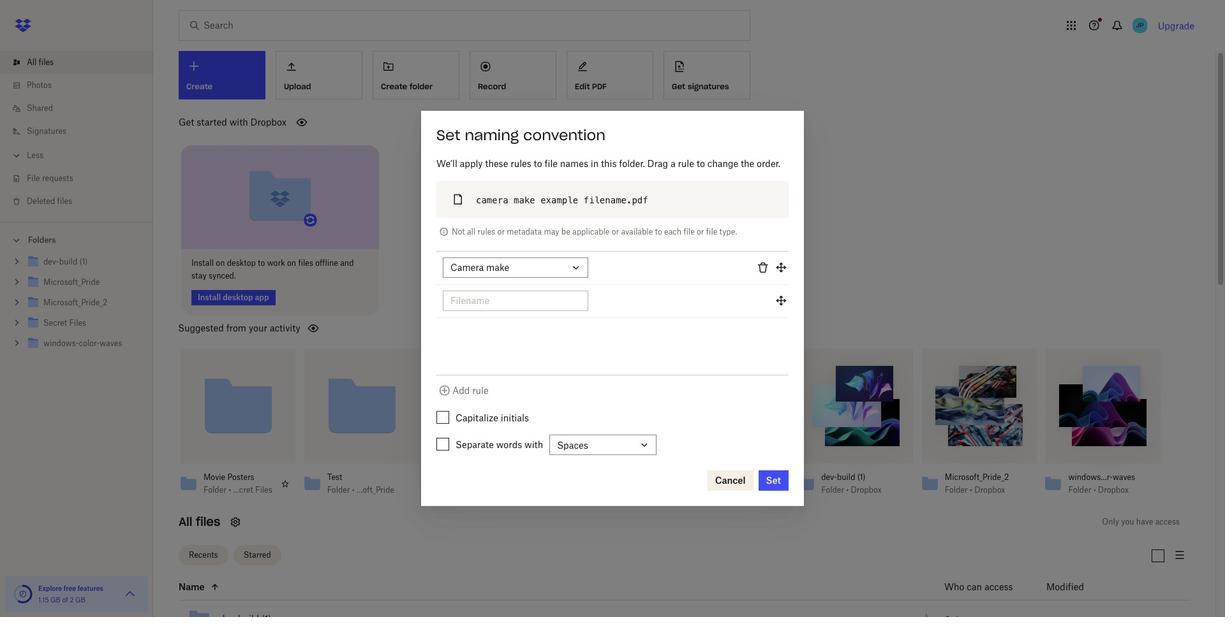Task type: describe. For each thing, give the bounding box(es) containing it.
add rule button
[[437, 384, 489, 399]]

list containing all files
[[0, 43, 153, 222]]

may
[[544, 227, 559, 237]]

edit
[[575, 82, 590, 91]]

name dev-build (1), modified 12/5/2023 2:18 pm, element
[[179, 601, 1190, 618]]

get signatures
[[672, 82, 729, 91]]

0 vertical spatial rules
[[511, 158, 531, 169]]

make for camera
[[486, 262, 509, 273]]

0 vertical spatial access
[[1155, 517, 1180, 527]]

Filename text field
[[450, 294, 581, 308]]

in
[[591, 158, 599, 169]]

create folder button
[[373, 51, 459, 100]]

dev-build (1) folder • dropbox
[[821, 473, 882, 495]]

microsoft_pride_2 folder • dropbox
[[945, 473, 1009, 495]]

2
[[70, 597, 74, 604]]

these
[[485, 158, 508, 169]]

• inside windows…r-waves folder • dropbox
[[1093, 485, 1096, 495]]

create
[[381, 82, 407, 91]]

camera
[[476, 195, 508, 205]]

folder inside microsoft_pride_2 folder • dropbox
[[945, 485, 968, 495]]

dropbox for microsoft_pride_2 folder • dropbox
[[974, 485, 1005, 495]]

suggested
[[178, 323, 224, 333]]

work
[[267, 258, 285, 268]]

suggested from your activity
[[178, 323, 300, 333]]

this
[[601, 158, 617, 169]]

…cret
[[233, 485, 253, 495]]

less
[[27, 151, 43, 160]]

folders button
[[0, 230, 153, 249]]

1 vertical spatial all files
[[179, 515, 220, 529]]

to inside the install on desktop to work on files offline and stay synced.
[[258, 258, 265, 268]]

folder inside dev-build (1) folder • dropbox
[[821, 485, 844, 495]]

table containing name
[[161, 575, 1190, 618]]

files
[[255, 485, 272, 495]]

shared link
[[10, 97, 153, 120]]

folder
[[410, 82, 433, 91]]

cancel
[[715, 475, 746, 486]]

microsoft_pride
[[698, 473, 754, 482]]

files inside "list item"
[[39, 57, 54, 67]]

0 horizontal spatial rules
[[478, 227, 495, 237]]

name
[[179, 582, 205, 593]]

dropbox inside windows…r-waves folder • dropbox
[[1098, 485, 1129, 495]]

recents button
[[179, 546, 228, 566]]

1 or from the left
[[497, 227, 505, 237]]

modified button
[[1046, 580, 1117, 595]]

1 gb from the left
[[51, 597, 60, 604]]

separate words with
[[456, 440, 543, 451]]

we'll
[[436, 158, 457, 169]]

edit pdf button
[[567, 51, 653, 100]]

each
[[664, 227, 681, 237]]

2 horizontal spatial file
[[706, 227, 717, 237]]

starred button
[[233, 546, 281, 566]]

modified
[[1046, 582, 1084, 593]]

posters
[[227, 473, 254, 482]]

folder inside microsoft_pride folder • dropbox
[[698, 485, 721, 495]]

0 horizontal spatial file
[[545, 158, 558, 169]]

dropbox for microsoft_pride folder • dropbox
[[727, 485, 758, 495]]

to left change at the right top of the page
[[697, 158, 705, 169]]

dropbox for get started with dropbox
[[251, 117, 286, 128]]

install
[[191, 258, 214, 268]]

dev-
[[821, 473, 837, 482]]

have
[[1136, 517, 1153, 527]]

cancel button
[[707, 471, 753, 491]]

applicable
[[572, 227, 610, 237]]

quota usage element
[[13, 584, 33, 605]]

your
[[249, 323, 267, 333]]

files inside the install on desktop to work on files offline and stay synced.
[[298, 258, 313, 268]]

folders
[[28, 235, 56, 245]]

spaces
[[557, 440, 588, 451]]

1 on from the left
[[216, 258, 225, 268]]

separate
[[456, 440, 494, 451]]

get for get signatures
[[672, 82, 685, 91]]

2 on from the left
[[287, 258, 296, 268]]

build
[[837, 473, 855, 482]]

folder inside movie posters folder • …cret files
[[204, 485, 226, 495]]

• inside microsoft_pride_2 folder • dropbox
[[970, 485, 972, 495]]

folder • …cret files button
[[204, 485, 272, 496]]

with for started
[[229, 117, 248, 128]]

• inside dev-build (1) folder • dropbox
[[846, 485, 849, 495]]

camera
[[450, 262, 484, 273]]

stay
[[191, 271, 207, 280]]

folder.
[[619, 158, 645, 169]]

windows…r-waves folder • dropbox
[[1068, 473, 1135, 495]]

initials
[[501, 413, 529, 424]]

all
[[467, 227, 476, 237]]

get signatures button
[[664, 51, 750, 100]]

get for get started with dropbox
[[179, 117, 194, 128]]

folder • …oft_pride button
[[327, 485, 396, 496]]

access inside table
[[985, 582, 1013, 593]]

add
[[452, 386, 470, 396]]

folder • dropbox button for microsoft_pride
[[698, 485, 767, 496]]

all files inside all files link
[[27, 57, 54, 67]]

names
[[560, 158, 588, 169]]

drag
[[647, 158, 668, 169]]

apply
[[460, 158, 483, 169]]

camera make
[[450, 262, 509, 273]]

we'll apply these rules to file names in this folder. drag a rule to change the order.
[[436, 158, 780, 169]]

files up "recents"
[[196, 515, 220, 529]]

file requests
[[27, 174, 73, 183]]

test
[[327, 473, 342, 482]]

name button
[[179, 580, 913, 595]]

windows…r-waves button
[[1068, 473, 1137, 483]]

you
[[1121, 517, 1134, 527]]

upgrade
[[1158, 20, 1195, 31]]

capitalize initials
[[456, 413, 529, 424]]

record
[[478, 82, 506, 91]]

with for words
[[525, 440, 543, 451]]

capitalize
[[456, 413, 498, 424]]



Task type: locate. For each thing, give the bounding box(es) containing it.
recents
[[189, 551, 218, 560]]

of
[[62, 597, 68, 604]]

1 folder • dropbox button from the left
[[698, 485, 767, 496]]

2 horizontal spatial or
[[697, 227, 704, 237]]

make for camera
[[514, 195, 535, 205]]

rule right a
[[678, 158, 694, 169]]

with inside the set naming convention dialog
[[525, 440, 543, 451]]

0 horizontal spatial make
[[486, 262, 509, 273]]

upgrade link
[[1158, 20, 1195, 31]]

• down windows…r-
[[1093, 485, 1096, 495]]

folder • dropbox button for microsoft_pride_2
[[945, 485, 1014, 496]]

3 folder • dropbox button from the left
[[945, 485, 1014, 496]]

who
[[944, 582, 964, 593]]

4 • from the left
[[846, 485, 849, 495]]

dropbox down microsoft_pride button
[[727, 485, 758, 495]]

Camera make button
[[443, 258, 588, 278]]

shared
[[27, 103, 53, 113]]

0 vertical spatial with
[[229, 117, 248, 128]]

1 horizontal spatial access
[[1155, 517, 1180, 527]]

who can access
[[944, 582, 1013, 593]]

folder
[[204, 485, 226, 495], [327, 485, 350, 495], [698, 485, 721, 495], [821, 485, 844, 495], [945, 485, 968, 495], [1068, 485, 1091, 495]]

1 horizontal spatial all
[[179, 515, 192, 529]]

explore free features 1.15 gb of 2 gb
[[38, 585, 103, 604]]

free
[[64, 585, 76, 593]]

1 vertical spatial rule
[[472, 386, 489, 396]]

order.
[[757, 158, 780, 169]]

can
[[967, 582, 982, 593]]

to down "set naming convention"
[[534, 158, 542, 169]]

0 vertical spatial get
[[672, 82, 685, 91]]

all files list item
[[0, 51, 153, 74]]

on right work
[[287, 258, 296, 268]]

signatures
[[688, 82, 729, 91]]

a
[[671, 158, 676, 169]]

get left started
[[179, 117, 194, 128]]

1 vertical spatial rules
[[478, 227, 495, 237]]

synced.
[[209, 271, 236, 280]]

with right started
[[229, 117, 248, 128]]

file left type.
[[706, 227, 717, 237]]

example
[[541, 195, 578, 205]]

3 • from the left
[[723, 485, 725, 495]]

• inside microsoft_pride folder • dropbox
[[723, 485, 725, 495]]

movie
[[204, 473, 225, 482]]

2 • from the left
[[352, 485, 355, 495]]

starred
[[244, 551, 271, 560]]

microsoft_pride button
[[698, 473, 767, 483]]

only
[[1102, 517, 1119, 527]]

access
[[1155, 517, 1180, 527], [985, 582, 1013, 593]]

Spaces button
[[550, 435, 657, 456]]

folder • dropbox button down dev-build (1) button
[[821, 485, 890, 496]]

set right cancel
[[766, 475, 781, 486]]

naming
[[465, 126, 519, 144]]

all
[[27, 57, 37, 67], [179, 515, 192, 529]]

(1)
[[857, 473, 866, 482]]

on
[[216, 258, 225, 268], [287, 258, 296, 268]]

with
[[229, 117, 248, 128], [525, 440, 543, 451]]

1 • from the left
[[229, 485, 231, 495]]

get inside button
[[672, 82, 685, 91]]

dropbox down microsoft_pride_2 'button'
[[974, 485, 1005, 495]]

features
[[77, 585, 103, 593]]

1 horizontal spatial make
[[514, 195, 535, 205]]

change
[[707, 158, 738, 169]]

1 horizontal spatial set
[[766, 475, 781, 486]]

1 horizontal spatial file
[[684, 227, 695, 237]]

1 horizontal spatial get
[[672, 82, 685, 91]]

• down microsoft_pride
[[723, 485, 725, 495]]

access right have
[[1155, 517, 1180, 527]]

add rule
[[452, 386, 489, 396]]

gb right 2
[[75, 597, 85, 604]]

the
[[741, 158, 754, 169]]

2 folder from the left
[[327, 485, 350, 495]]

microsoft_pride_2 button
[[945, 473, 1014, 483]]

folder inside test folder • …oft_pride
[[327, 485, 350, 495]]

folder • dropbox button down "windows…r-waves" button
[[1068, 485, 1137, 496]]

files left offline
[[298, 258, 313, 268]]

and
[[340, 258, 354, 268]]

make inside button
[[486, 262, 509, 273]]

1 vertical spatial get
[[179, 117, 194, 128]]

file right each in the right top of the page
[[684, 227, 695, 237]]

0 horizontal spatial rule
[[472, 386, 489, 396]]

file
[[27, 174, 40, 183]]

not
[[452, 227, 465, 237]]

0 horizontal spatial all files
[[27, 57, 54, 67]]

0 vertical spatial all
[[27, 57, 37, 67]]

1 horizontal spatial with
[[525, 440, 543, 451]]

• left …cret
[[229, 485, 231, 495]]

folder • dropbox button down microsoft_pride_2 'button'
[[945, 485, 1014, 496]]

photos
[[27, 80, 52, 90]]

dropbox right started
[[251, 117, 286, 128]]

dropbox
[[251, 117, 286, 128], [727, 485, 758, 495], [851, 485, 882, 495], [974, 485, 1005, 495], [1098, 485, 1129, 495]]

dropbox inside dev-build (1) folder • dropbox
[[851, 485, 882, 495]]

0 horizontal spatial or
[[497, 227, 505, 237]]

deleted files
[[27, 197, 72, 206]]

all files
[[27, 57, 54, 67], [179, 515, 220, 529]]

access right can
[[985, 582, 1013, 593]]

signatures link
[[10, 120, 153, 143]]

dropbox image
[[10, 13, 36, 38]]

only you have access
[[1102, 517, 1180, 527]]

6 • from the left
[[1093, 485, 1096, 495]]

install on desktop to work on files offline and stay synced.
[[191, 258, 354, 280]]

•
[[229, 485, 231, 495], [352, 485, 355, 495], [723, 485, 725, 495], [846, 485, 849, 495], [970, 485, 972, 495], [1093, 485, 1096, 495]]

6 folder from the left
[[1068, 485, 1091, 495]]

folder • dropbox button down microsoft_pride button
[[698, 485, 767, 496]]

to left work
[[258, 258, 265, 268]]

folder • dropbox button for windows…r-
[[1068, 485, 1137, 496]]

available
[[621, 227, 653, 237]]

folder down windows…r-
[[1068, 485, 1091, 495]]

folder down test
[[327, 485, 350, 495]]

on up the synced.
[[216, 258, 225, 268]]

convention
[[523, 126, 605, 144]]

dropbox inside microsoft_pride_2 folder • dropbox
[[974, 485, 1005, 495]]

dropbox down "windows…r-waves" button
[[1098, 485, 1129, 495]]

table
[[161, 575, 1190, 618]]

dropbox down (1)
[[851, 485, 882, 495]]

1 horizontal spatial on
[[287, 258, 296, 268]]

all files up "recents"
[[179, 515, 220, 529]]

all inside "list item"
[[27, 57, 37, 67]]

rule inside button
[[472, 386, 489, 396]]

type.
[[719, 227, 737, 237]]

microsoft_pride_2
[[945, 473, 1009, 482]]

make up metadata
[[514, 195, 535, 205]]

rule
[[678, 158, 694, 169], [472, 386, 489, 396]]

requests
[[42, 174, 73, 183]]

with right words
[[525, 440, 543, 451]]

0 horizontal spatial gb
[[51, 597, 60, 604]]

• down test button
[[352, 485, 355, 495]]

gb left of
[[51, 597, 60, 604]]

5 • from the left
[[970, 485, 972, 495]]

1 horizontal spatial all files
[[179, 515, 220, 529]]

group
[[0, 249, 153, 364]]

0 horizontal spatial with
[[229, 117, 248, 128]]

2 or from the left
[[612, 227, 619, 237]]

files
[[39, 57, 54, 67], [57, 197, 72, 206], [298, 258, 313, 268], [196, 515, 220, 529]]

desktop
[[227, 258, 256, 268]]

less image
[[10, 149, 23, 162]]

folder inside windows…r-waves folder • dropbox
[[1068, 485, 1091, 495]]

• inside movie posters folder • …cret files
[[229, 485, 231, 495]]

set button
[[758, 471, 789, 491]]

…oft_pride
[[357, 485, 394, 495]]

set inside set button
[[766, 475, 781, 486]]

0 vertical spatial rule
[[678, 158, 694, 169]]

add to starred image
[[919, 612, 934, 618]]

files up photos
[[39, 57, 54, 67]]

file left names
[[545, 158, 558, 169]]

4 folder • dropbox button from the left
[[1068, 485, 1137, 496]]

get started with dropbox
[[179, 117, 286, 128]]

not all rules or metadata may be applicable or available to each file or file type.
[[452, 227, 737, 237]]

0 horizontal spatial on
[[216, 258, 225, 268]]

1 vertical spatial access
[[985, 582, 1013, 593]]

get left signatures
[[672, 82, 685, 91]]

rules right all
[[478, 227, 495, 237]]

folder down movie
[[204, 485, 226, 495]]

1 vertical spatial with
[[525, 440, 543, 451]]

3 folder from the left
[[698, 485, 721, 495]]

from
[[226, 323, 246, 333]]

all files up photos
[[27, 57, 54, 67]]

folder • dropbox button for dev-
[[821, 485, 890, 496]]

make right camera
[[486, 262, 509, 273]]

1 horizontal spatial rule
[[678, 158, 694, 169]]

all up photos
[[27, 57, 37, 67]]

rule right add
[[472, 386, 489, 396]]

folder down microsoft_pride_2
[[945, 485, 968, 495]]

0 vertical spatial make
[[514, 195, 535, 205]]

0 vertical spatial all files
[[27, 57, 54, 67]]

4 folder from the left
[[821, 485, 844, 495]]

make
[[514, 195, 535, 205], [486, 262, 509, 273]]

rules
[[511, 158, 531, 169], [478, 227, 495, 237]]

set for set naming convention
[[436, 126, 460, 144]]

1 vertical spatial set
[[766, 475, 781, 486]]

or left available
[[612, 227, 619, 237]]

activity
[[270, 323, 300, 333]]

• down microsoft_pride_2
[[970, 485, 972, 495]]

set for set
[[766, 475, 781, 486]]

1 horizontal spatial gb
[[75, 597, 85, 604]]

or left metadata
[[497, 227, 505, 237]]

2 gb from the left
[[75, 597, 85, 604]]

to
[[534, 158, 542, 169], [697, 158, 705, 169], [655, 227, 662, 237], [258, 258, 265, 268]]

or right each in the right top of the page
[[697, 227, 704, 237]]

explore
[[38, 585, 62, 593]]

rules right these
[[511, 158, 531, 169]]

movie posters button
[[204, 473, 272, 483]]

movie posters folder • …cret files
[[204, 473, 272, 495]]

files right deleted
[[57, 197, 72, 206]]

to left each in the right top of the page
[[655, 227, 662, 237]]

record button
[[470, 51, 556, 100]]

3 or from the left
[[697, 227, 704, 237]]

1 vertical spatial make
[[486, 262, 509, 273]]

all up "recents"
[[179, 515, 192, 529]]

• inside test folder • …oft_pride
[[352, 485, 355, 495]]

0 horizontal spatial access
[[985, 582, 1013, 593]]

windows…r-
[[1068, 473, 1113, 482]]

1 horizontal spatial rules
[[511, 158, 531, 169]]

• down build
[[846, 485, 849, 495]]

folder down microsoft_pride
[[698, 485, 721, 495]]

camera make example filename.pdf
[[476, 195, 648, 205]]

0 horizontal spatial all
[[27, 57, 37, 67]]

0 vertical spatial set
[[436, 126, 460, 144]]

folder down dev-
[[821, 485, 844, 495]]

dropbox inside microsoft_pride folder • dropbox
[[727, 485, 758, 495]]

deleted
[[27, 197, 55, 206]]

2 folder • dropbox button from the left
[[821, 485, 890, 496]]

0 horizontal spatial set
[[436, 126, 460, 144]]

set naming convention dialog
[[421, 111, 804, 507]]

1 horizontal spatial or
[[612, 227, 619, 237]]

list
[[0, 43, 153, 222]]

metadata
[[507, 227, 542, 237]]

file requests link
[[10, 167, 153, 190]]

set up we'll
[[436, 126, 460, 144]]

5 folder from the left
[[945, 485, 968, 495]]

microsoft_pride folder • dropbox
[[698, 473, 758, 495]]

test folder • …oft_pride
[[327, 473, 394, 495]]

1 folder from the left
[[204, 485, 226, 495]]

0 horizontal spatial get
[[179, 117, 194, 128]]

1 vertical spatial all
[[179, 515, 192, 529]]



Task type: vqa. For each thing, say whether or not it's contained in the screenshot.
GR dropdown button
no



